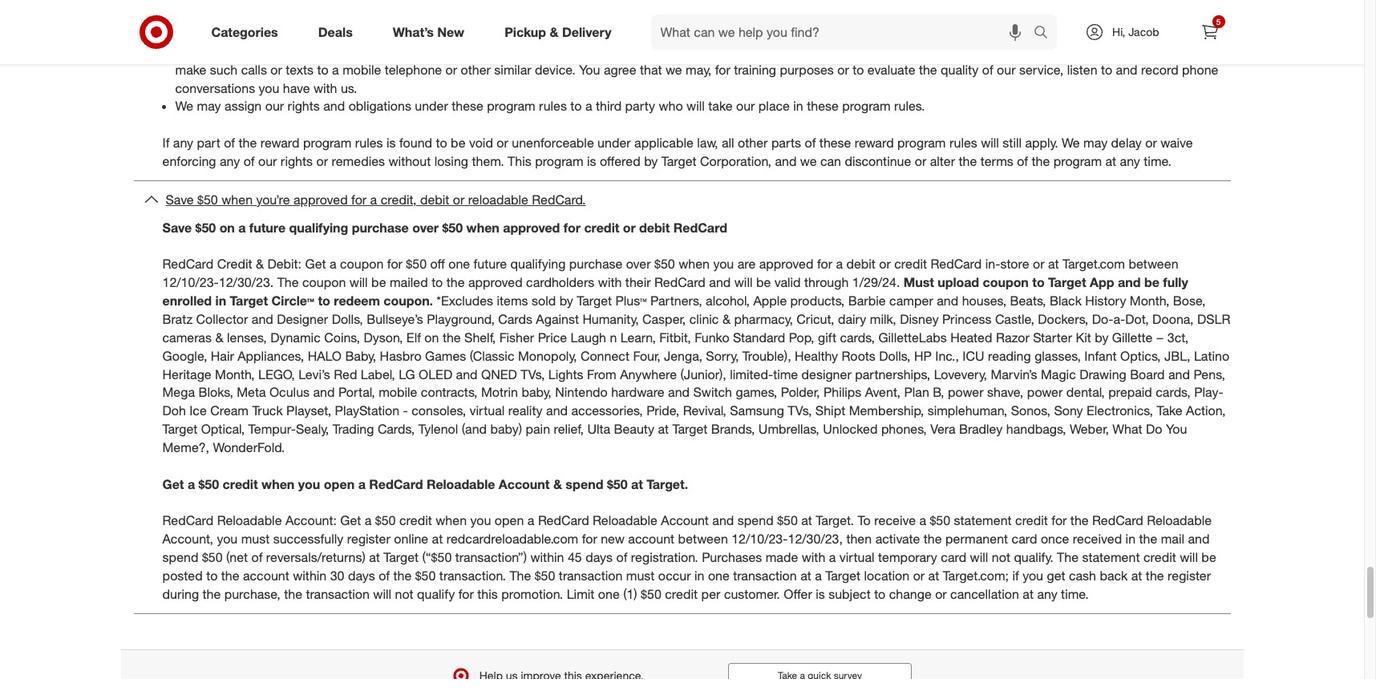 Task type: describe. For each thing, give the bounding box(es) containing it.
may left call
[[277, 43, 301, 59]]

fisher
[[499, 329, 534, 345]]

you right if on the bottom right
[[1023, 568, 1043, 584]]

purchase,
[[224, 586, 281, 602]]

circle™
[[271, 293, 314, 309]]

and up contracts,
[[456, 366, 478, 382]]

the inside *excludes items sold by target plus™ partners, alcohol, apple products, barbie camper and houses, beats, black history month, bose, bratz collector and designer dolls, bullseye's playground, cards against humanity, casper, clinic & pharmacy, cricut, dairy milk, disney princess castle, dockers, do-a-dot, doona, dslr cameras & lenses, dynamic coins, dyson, elf on the shelf, fisher price laugh n learn, fitbit, funko standard pop, gift cards, gillettelabs heated razor starter kit by gillette – 3ct, google, hair appliances, halo baby, hasbro games (classic monopoly, connect four, jenga, sorry, trouble), healthy roots dolls, hp inc., icu reading glasses, infant optics, jbl, latino heritage month, lego, levi's red label, lg oled and qned tvs, lights from anywhere (junior), limited-time designer partnerships, lovevery, marvin's magic drawing board and pens, mega bloks, meta oculus and portal, mobile contracts, motrin baby, nintendo hardware and switch games, polder, philips avent, plan b, power shave, power dental, prepaid cards, play- doh ice cream truck playset, playstation - consoles, virtual reality and accessories, pride, revival, samsung tvs, shipt membership, simplehuman, sonos, sony electronics, take action, target optical, tempur-sealy, trading cards, tylenol (and baby) pain relief, ulta beauty at target brands, umbrellas, unlocked phones, vera bradley handbags, weber, what do you meme?, wonderfold.
[[443, 329, 461, 345]]

the right 'during'
[[203, 586, 221, 602]]

1 horizontal spatial device.
[[1032, 43, 1073, 59]]

1 horizontal spatial within
[[530, 549, 564, 565]]

if
[[1012, 568, 1019, 584]]

& down alcohol,
[[722, 311, 731, 327]]

joint
[[900, 7, 924, 23]]

coupon up redeem
[[340, 256, 384, 272]]

items
[[497, 293, 528, 309]]

program down apply.
[[1053, 153, 1102, 169]]

will inside if any part of the reward program rules is found to be void or unenforceable under applicable law, all other parts of these reward program rules will still apply. we may delay or waive enforcing any of our rights or remedies without losing them. this program is offered by target corporation, and we can discontinue or alter the terms of the program at any time.
[[981, 135, 999, 151]]

of right the 'part'
[[224, 135, 235, 151]]

you up account:
[[298, 476, 320, 492]]

will inside we are not responsible for disputes about this program or about the redemption of a target giftcard that you may have with a joint accountholder or an authorized user of your redcard account. we or our agents may call or text you regarding the program. you agree that we may place such calls or texts using an automatic dialing/ announcing device. you agree that we may make such calls or texts to a mobile telephone or other similar device. you agree that we may, for training purposes or to evaluate the quality of our service, listen to and record phone conversations you have with us. we may assign our rights and obligations under these program rules to a third party who will take our place in these program rules.
[[687, 98, 705, 114]]

target down online
[[384, 549, 419, 565]]

mobile inside we are not responsible for disputes about this program or about the redemption of a target giftcard that you may have with a joint accountholder or an authorized user of your redcard account. we or our agents may call or text you regarding the program. you agree that we may place such calls or texts using an automatic dialing/ announcing device. you agree that we may make such calls or texts to a mobile telephone or other similar device. you agree that we may, for training purposes or to evaluate the quality of our service, listen to and record phone conversations you have with us. we may assign our rights and obligations under these program rules to a third party who will take our place in these program rules.
[[343, 61, 381, 78]]

time. inside if any part of the reward program rules is found to be void or unenforceable under applicable law, all other parts of these reward program rules will still apply. we may delay or waive enforcing any of our rights or remedies without losing them. this program is offered by target corporation, and we can discontinue or alter the terms of the program at any time.
[[1144, 153, 1172, 169]]

dot,
[[1125, 311, 1149, 327]]

our down categories
[[212, 43, 231, 59]]

the right the purchase,
[[284, 586, 302, 602]]

to down location
[[874, 586, 886, 602]]

announcing
[[961, 43, 1029, 59]]

jenga,
[[664, 348, 702, 364]]

can
[[820, 153, 841, 169]]

qualify.
[[1014, 549, 1053, 565]]

coupon inside must upload coupon to target app and be fully enrolled in target circle™ to redeem coupon.
[[983, 274, 1029, 291]]

store
[[1000, 256, 1029, 272]]

1 vertical spatial spend
[[738, 513, 774, 529]]

sorry,
[[706, 348, 739, 364]]

the up the temporary at the bottom of the page
[[924, 531, 942, 547]]

a inside dropdown button
[[370, 192, 377, 208]]

0 horizontal spatial card
[[941, 549, 966, 565]]

simplehuman,
[[928, 403, 1007, 419]]

1 vertical spatial place
[[758, 98, 790, 114]]

you up redcardreloadable.com
[[470, 513, 491, 529]]

0 vertical spatial tvs,
[[521, 366, 545, 382]]

accessories,
[[571, 403, 643, 419]]

and down levi's
[[313, 384, 335, 400]]

1 vertical spatial is
[[587, 153, 596, 169]]

3ct,
[[1167, 329, 1189, 345]]

posted
[[162, 568, 203, 584]]

shave,
[[987, 384, 1023, 400]]

cream
[[210, 403, 249, 419]]

0 vertical spatial target.
[[647, 476, 688, 492]]

may,
[[686, 61, 711, 78]]

0 horizontal spatial an
[[838, 43, 852, 59]]

qualify
[[417, 586, 455, 602]]

you up listen
[[1076, 43, 1097, 59]]

for down the redcard.
[[564, 220, 581, 236]]

to right listen
[[1101, 61, 1112, 78]]

target. inside redcard reloadable account: get a $50 credit when you open a redcard reloadable account and spend $50 at target. to receive a $50 statement credit for the redcard reloadable account, you must successfully register online at redcardreloadable.com for new account between 12/10/23-12/30/23, then activate the permanent card once received in the mail and spend $50 (net of reversals/returns) at target ("$50 transaction") within 45 days of registration. purchases made with a virtual temporary card will not qualify. the statement credit will be posted to the account within 30 days of the $50 transaction. the $50 transaction must occur in one transaction at a target location or at target.com; if you get cash back at the register during the purchase, the transaction will not qualify for this promotion. limit one (1) $50 credit per customer. offer is subject to change or cancellation at any time.
[[816, 513, 854, 529]]

to up designer
[[318, 293, 330, 309]]

*excludes
[[436, 293, 493, 309]]

for right may, on the top of page
[[715, 61, 730, 78]]

0 horizontal spatial get
[[162, 476, 184, 492]]

1 vertical spatial have
[[283, 80, 310, 96]]

the left mail
[[1139, 531, 1157, 547]]

credit down wonderfold. at left bottom
[[223, 476, 258, 492]]

text
[[343, 43, 364, 59]]

the up pickup & delivery
[[547, 7, 565, 23]]

2 horizontal spatial agree
[[1101, 43, 1134, 59]]

2 vertical spatial by
[[1095, 329, 1109, 345]]

0 horizontal spatial qualifying
[[289, 220, 348, 236]]

then
[[846, 531, 872, 547]]

target down revival,
[[672, 421, 707, 437]]

0 horizontal spatial transaction
[[306, 586, 370, 602]]

when inside save $50 when you're approved for a credit, debit or reloadable redcard. dropdown button
[[221, 192, 253, 208]]

this inside redcard reloadable account: get a $50 credit when you open a redcard reloadable account and spend $50 at target. to receive a $50 statement credit for the redcard reloadable account, you must successfully register online at redcardreloadable.com for new account between 12/10/23-12/30/23, then activate the permanent card once received in the mail and spend $50 (net of reversals/returns) at target ("$50 transaction") within 45 days of registration. purchases made with a virtual temporary card will not qualify. the statement credit will be posted to the account within 30 days of the $50 transaction. the $50 transaction must occur in one transaction at a target location or at target.com; if you get cash back at the register during the purchase, the transaction will not qualify for this promotion. limit one (1) $50 credit per customer. offer is subject to change or cancellation at any time.
[[477, 586, 498, 602]]

for left new
[[582, 531, 597, 547]]

credit inside redcard credit & debit: get a coupon for $50 off one future qualifying purchase over $50 when you are approved for a debit or credit redcard in-store or at target.com between 12/10/23-12/30/23. the coupon will be mailed to the approved cardholders with their redcard and will be valid through 1/29/24.
[[894, 256, 927, 272]]

0 horizontal spatial purchase
[[352, 220, 409, 236]]

tempur-
[[248, 421, 296, 437]]

what's
[[393, 24, 434, 40]]

cash
[[1069, 568, 1096, 584]]

0 vertical spatial such
[[696, 43, 724, 59]]

to
[[858, 513, 871, 529]]

0 horizontal spatial must
[[241, 531, 270, 547]]

0 horizontal spatial texts
[[286, 61, 314, 78]]

may inside if any part of the reward program rules is found to be void or unenforceable under applicable law, all other parts of these reward program rules will still apply. we may delay or waive enforcing any of our rights or remedies without losing them. this program is offered by target corporation, and we can discontinue or alter the terms of the program at any time.
[[1083, 135, 1108, 151]]

credit
[[217, 256, 252, 272]]

2 horizontal spatial not
[[992, 549, 1010, 565]]

levi's
[[299, 366, 330, 382]]

optical,
[[201, 421, 245, 437]]

of right parts
[[805, 135, 816, 151]]

0 horizontal spatial place
[[661, 43, 693, 59]]

truck
[[252, 403, 283, 419]]

coupon.
[[384, 293, 433, 309]]

vera
[[930, 421, 955, 437]]

program down unenforceable
[[535, 153, 583, 169]]

redcard up received
[[1092, 513, 1143, 529]]

in inside we are not responsible for disputes about this program or about the redemption of a target giftcard that you may have with a joint accountholder or an authorized user of your redcard account. we or our agents may call or text you regarding the program. you agree that we may place such calls or texts using an automatic dialing/ announcing device. you agree that we may make such calls or texts to a mobile telephone or other similar device. you agree that we may, for training purposes or to evaluate the quality of our service, listen to and record phone conversations you have with us. we may assign our rights and obligations under these program rules to a third party who will take our place in these program rules.
[[793, 98, 803, 114]]

will up alcohol,
[[734, 274, 753, 291]]

will down permanent
[[970, 549, 988, 565]]

their
[[625, 274, 651, 291]]

cards
[[498, 311, 532, 327]]

to inside redcard credit & debit: get a coupon for $50 off one future qualifying purchase over $50 when you are approved for a debit or credit redcard in-store or at target.com between 12/10/23-12/30/23. the coupon will be mailed to the approved cardholders with their redcard and will be valid through 1/29/24.
[[432, 274, 443, 291]]

polder,
[[781, 384, 820, 400]]

infant
[[1084, 348, 1117, 364]]

lovevery,
[[934, 366, 987, 382]]

at down 'qualify.'
[[1023, 586, 1034, 602]]

target up humanity,
[[577, 293, 612, 309]]

2 reward from the left
[[855, 135, 894, 151]]

these down purposes
[[807, 98, 839, 114]]

with inside redcard credit & debit: get a coupon for $50 off one future qualifying purchase over $50 when you are approved for a debit or credit redcard in-store or at target.com between 12/10/23-12/30/23. the coupon will be mailed to the approved cardholders with their redcard and will be valid through 1/29/24.
[[598, 274, 622, 291]]

that right giftcard at right top
[[754, 7, 776, 23]]

in-
[[985, 256, 1000, 272]]

1 vertical spatial tvs,
[[788, 403, 812, 419]]

0 vertical spatial days
[[586, 549, 613, 565]]

phones,
[[881, 421, 927, 437]]

1 power from the left
[[948, 384, 984, 400]]

healthy
[[795, 348, 838, 364]]

and up lenses, on the left
[[252, 311, 273, 327]]

0 horizontal spatial calls
[[241, 61, 267, 78]]

discontinue
[[845, 153, 911, 169]]

1 vertical spatial device.
[[535, 61, 576, 78]]

get inside redcard reloadable account: get a $50 credit when you open a redcard reloadable account and spend $50 at target. to receive a $50 statement credit for the redcard reloadable account, you must successfully register online at redcardreloadable.com for new account between 12/10/23-12/30/23, then activate the permanent card once received in the mail and spend $50 (net of reversals/returns) at target ("$50 transaction") within 45 days of registration. purchases made with a virtual temporary card will not qualify. the statement credit will be posted to the account within 30 days of the $50 transaction. the $50 transaction must occur in one transaction at a target location or at target.com; if you get cash back at the register during the purchase, the transaction will not qualify for this promotion. limit one (1) $50 credit per customer. offer is subject to change or cancellation at any time.
[[340, 513, 361, 529]]

and left record
[[1116, 61, 1138, 78]]

or up pickup on the top of page
[[495, 7, 507, 23]]

mobile inside *excludes items sold by target plus™ partners, alcohol, apple products, barbie camper and houses, beats, black history month, bose, bratz collector and designer dolls, bullseye's playground, cards against humanity, casper, clinic & pharmacy, cricut, dairy milk, disney princess castle, dockers, do-a-dot, doona, dslr cameras & lenses, dynamic coins, dyson, elf on the shelf, fisher price laugh n learn, fitbit, funko standard pop, gift cards, gillettelabs heated razor starter kit by gillette – 3ct, google, hair appliances, halo baby, hasbro games (classic monopoly, connect four, jenga, sorry, trouble), healthy roots dolls, hp inc., icu reading glasses, infant optics, jbl, latino heritage month, lego, levi's red label, lg oled and qned tvs, lights from anywhere (junior), limited-time designer partnerships, lovevery, marvin's magic drawing board and pens, mega bloks, meta oculus and portal, mobile contracts, motrin baby, nintendo hardware and switch games, polder, philips avent, plan b, power shave, power dental, prepaid cards, play- doh ice cream truck playset, playstation - consoles, virtual reality and accessories, pride, revival, samsung tvs, shipt membership, simplehuman, sonos, sony electronics, take action, target optical, tempur-sealy, trading cards, tylenol (and baby) pain relief, ulta beauty at target brands, umbrellas, unlocked phones, vera bradley handbags, weber, what do you meme?, wonderfold.
[[379, 384, 417, 400]]

redcard up 45
[[538, 513, 589, 529]]

google,
[[162, 348, 207, 364]]

save for save $50 when you're approved for a credit, debit or reloadable redcard.
[[166, 192, 194, 208]]

0 horizontal spatial register
[[347, 531, 390, 547]]

bose,
[[1173, 293, 1206, 309]]

are inside redcard credit & debit: get a coupon for $50 off one future qualifying purchase over $50 when you are approved for a debit or credit redcard in-store or at target.com between 12/10/23-12/30/23. the coupon will be mailed to the approved cardholders with their redcard and will be valid through 1/29/24.
[[737, 256, 756, 272]]

and down upload
[[937, 293, 958, 309]]

0 horizontal spatial dolls,
[[332, 311, 363, 327]]

evaluate
[[868, 61, 915, 78]]

and down "us."
[[323, 98, 345, 114]]

or up change
[[913, 568, 925, 584]]

shipt
[[815, 403, 845, 419]]

the down apply.
[[1032, 153, 1050, 169]]

baby,
[[345, 348, 376, 364]]

the down new
[[450, 43, 469, 59]]

0 horizontal spatial future
[[249, 220, 286, 236]]

with up automatic
[[862, 7, 886, 23]]

over inside redcard credit & debit: get a coupon for $50 off one future qualifying purchase over $50 when you are approved for a debit or credit redcard in-store or at target.com between 12/10/23-12/30/23. the coupon will be mailed to the approved cardholders with their redcard and will be valid through 1/29/24.
[[626, 256, 651, 272]]

reloadable up new
[[593, 513, 657, 529]]

we inside if any part of the reward program rules is found to be void or unenforceable under applicable law, all other parts of these reward program rules will still apply. we may delay or waive enforcing any of our rights or remedies without losing them. this program is offered by target corporation, and we can discontinue or alter the terms of the program at any time.
[[800, 153, 817, 169]]

when down the reloadable
[[466, 220, 499, 236]]

when inside redcard credit & debit: get a coupon for $50 off one future qualifying purchase over $50 when you are approved for a debit or credit redcard in-store or at target.com between 12/10/23-12/30/23. the coupon will be mailed to the approved cardholders with their redcard and will be valid through 1/29/24.
[[679, 256, 710, 272]]

at down beauty on the bottom left of the page
[[631, 476, 643, 492]]

& right pickup on the top of page
[[550, 24, 559, 40]]

1 horizontal spatial not
[[395, 586, 414, 602]]

0 horizontal spatial over
[[412, 220, 439, 236]]

1 horizontal spatial statement
[[1082, 549, 1140, 565]]

promotion.
[[501, 586, 563, 602]]

1 horizontal spatial register
[[1168, 568, 1211, 584]]

dynamic
[[270, 329, 321, 345]]

or up 1/29/24.
[[879, 256, 891, 272]]

0 vertical spatial account
[[499, 476, 550, 492]]

0 horizontal spatial rules
[[355, 135, 383, 151]]

redcard inside we are not responsible for disputes about this program or about the redemption of a target giftcard that you may have with a joint accountholder or an authorized user of your redcard account. we or our agents may call or text you regarding the program. you agree that we may place such calls or texts using an automatic dialing/ announcing device. you agree that we may make such calls or texts to a mobile telephone or other similar device. you agree that we may, for training purposes or to evaluate the quality of our service, listen to and record phone conversations you have with us. we may assign our rights and obligations under these program rules to a third party who will take our place in these program rules.
[[175, 25, 226, 41]]

credit down mail
[[1143, 549, 1176, 565]]

0 vertical spatial an
[[1030, 7, 1044, 23]]

nintendo
[[555, 384, 608, 400]]

of up 'jacob'
[[1140, 7, 1151, 23]]

for down 'transaction.'
[[458, 586, 474, 602]]

all
[[722, 135, 734, 151]]

you right the text
[[368, 43, 389, 59]]

open inside redcard reloadable account: get a $50 credit when you open a redcard reloadable account and spend $50 at target. to receive a $50 statement credit for the redcard reloadable account, you must successfully register online at redcardreloadable.com for new account between 12/10/23-12/30/23, then activate the permanent card once received in the mail and spend $50 (net of reversals/returns) at target ("$50 transaction") within 45 days of registration. purchases made with a virtual temporary card will not qualify. the statement credit will be posted to the account within 30 days of the $50 transaction. the $50 transaction must occur in one transaction at a target location or at target.com; if you get cash back at the register during the purchase, the transaction will not qualify for this promotion. limit one (1) $50 credit per customer. offer is subject to change or cancellation at any time.
[[495, 513, 524, 529]]

0 horizontal spatial on
[[219, 220, 235, 236]]

that up party
[[640, 61, 662, 78]]

the right the alter
[[959, 153, 977, 169]]

redcard up partners,
[[654, 274, 706, 291]]

or inside dropdown button
[[453, 192, 464, 208]]

roots
[[842, 348, 876, 364]]

0 vertical spatial card
[[1012, 531, 1037, 547]]

any inside redcard reloadable account: get a $50 credit when you open a redcard reloadable account and spend $50 at target. to receive a $50 statement credit for the redcard reloadable account, you must successfully register online at redcardreloadable.com for new account between 12/10/23-12/30/23, then activate the permanent card once received in the mail and spend $50 (net of reversals/returns) at target ("$50 transaction") within 45 days of registration. purchases made with a virtual temporary card will not qualify. the statement credit will be posted to the account within 30 days of the $50 transaction. the $50 transaction must occur in one transaction at a target location or at target.com; if you get cash back at the register during the purchase, the transaction will not qualify for this promotion. limit one (1) $50 credit per customer. offer is subject to change or cancellation at any time.
[[1037, 586, 1057, 602]]

1 horizontal spatial transaction
[[559, 568, 623, 584]]

red
[[334, 366, 357, 382]]

debit inside dropdown button
[[420, 192, 449, 208]]

0 vertical spatial calls
[[727, 43, 753, 59]]

1 horizontal spatial dolls,
[[879, 348, 911, 364]]

authorized
[[1047, 7, 1108, 23]]

will left qualify
[[373, 586, 391, 602]]

rights inside we are not responsible for disputes about this program or about the redemption of a target giftcard that you may have with a joint accountholder or an authorized user of your redcard account. we or our agents may call or text you regarding the program. you agree that we may place such calls or texts using an automatic dialing/ announcing device. you agree that we may make such calls or texts to a mobile telephone or other similar device. you agree that we may, for training purposes or to evaluate the quality of our service, listen to and record phone conversations you have with us. we may assign our rights and obligations under these program rules to a third party who will take our place in these program rules.
[[288, 98, 320, 114]]

our right the assign
[[265, 98, 284, 114]]

1 vertical spatial the
[[1057, 549, 1079, 565]]

cricut,
[[797, 311, 834, 327]]

1 vertical spatial debit
[[639, 220, 670, 236]]

not inside we are not responsible for disputes about this program or about the redemption of a target giftcard that you may have with a joint accountholder or an authorized user of your redcard account. we or our agents may call or text you regarding the program. you agree that we may place such calls or texts using an automatic dialing/ announcing device. you agree that we may make such calls or texts to a mobile telephone or other similar device. you agree that we may, for training purposes or to evaluate the quality of our service, listen to and record phone conversations you have with us. we may assign our rights and obligations under these program rules to a third party who will take our place in these program rules.
[[219, 7, 237, 23]]

target inside we are not responsible for disputes about this program or about the redemption of a target giftcard that you may have with a joint accountholder or an authorized user of your redcard account. we or our agents may call or text you regarding the program. you agree that we may place such calls or texts using an automatic dialing/ announcing device. you agree that we may make such calls or texts to a mobile telephone or other similar device. you agree that we may, for training purposes or to evaluate the quality of our service, listen to and record phone conversations you have with us. we may assign our rights and obligations under these program rules to a third party who will take our place in these program rules.
[[664, 7, 699, 23]]

one inside redcard credit & debit: get a coupon for $50 off one future qualifying purchase over $50 when you are approved for a debit or credit redcard in-store or at target.com between 12/10/23-12/30/23. the coupon will be mailed to the approved cardholders with their redcard and will be valid through 1/29/24.
[[448, 256, 470, 272]]

1 horizontal spatial one
[[598, 586, 620, 602]]

cards,
[[378, 421, 415, 437]]

without
[[388, 153, 431, 169]]

any down the 'part'
[[220, 153, 240, 169]]

disputes
[[330, 7, 379, 23]]

credit down the redcard.
[[584, 220, 619, 236]]

you down pickup on the top of page
[[527, 43, 548, 59]]

reversals/returns)
[[266, 549, 365, 565]]

reloadable down "(and"
[[427, 476, 495, 492]]

coupon up circle™
[[302, 274, 346, 291]]

automatic
[[856, 43, 913, 59]]

playset,
[[286, 403, 331, 419]]

portal,
[[338, 384, 375, 400]]

0 horizontal spatial agree
[[552, 43, 584, 59]]

take
[[1157, 403, 1183, 419]]

we are not responsible for disputes about this program or about the redemption of a target giftcard that you may have with a joint accountholder or an authorized user of your redcard account. we or our agents may call or text you regarding the program. you agree that we may place such calls or texts using an automatic dialing/ announcing device. you agree that we may make such calls or texts to a mobile telephone or other similar device. you agree that we may, for training purposes or to evaluate the quality of our service, listen to and record phone conversations you have with us. we may assign our rights and obligations under these program rules to a third party who will take our place in these program rules.
[[175, 7, 1218, 114]]

may up phone
[[1183, 43, 1207, 59]]

offered
[[600, 153, 641, 169]]

save $50 when you're approved for a credit, debit or reloadable redcard. button
[[134, 181, 1231, 219]]

hasbro
[[380, 348, 422, 364]]

program up new
[[443, 7, 491, 23]]

latino
[[1194, 348, 1229, 364]]

the down (net
[[221, 568, 239, 584]]

gift
[[818, 329, 836, 345]]

0 vertical spatial account
[[628, 531, 674, 547]]

are inside we are not responsible for disputes about this program or about the redemption of a target giftcard that you may have with a joint accountholder or an authorized user of your redcard account. we or our agents may call or text you regarding the program. you agree that we may place such calls or texts using an automatic dialing/ announcing device. you agree that we may make such calls or texts to a mobile telephone or other similar device. you agree that we may, for training purposes or to evaluate the quality of our service, listen to and record phone conversations you have with us. we may assign our rights and obligations under these program rules to a third party who will take our place in these program rules.
[[197, 7, 215, 23]]

or right purposes
[[837, 61, 849, 78]]

(classic
[[470, 348, 514, 364]]

oculus
[[269, 384, 310, 400]]

this inside we are not responsible for disputes about this program or about the redemption of a target giftcard that you may have with a joint accountholder or an authorized user of your redcard account. we or our agents may call or text you regarding the program. you agree that we may place such calls or texts using an automatic dialing/ announcing device. you agree that we may make such calls or texts to a mobile telephone or other similar device. you agree that we may, for training purposes or to evaluate the quality of our service, listen to and record phone conversations you have with us. we may assign our rights and obligations under these program rules to a third party who will take our place in these program rules.
[[419, 7, 440, 23]]

pickup & delivery link
[[491, 14, 632, 50]]

redcard up upload
[[931, 256, 982, 272]]

1 horizontal spatial have
[[832, 7, 859, 23]]

we up record
[[1163, 43, 1179, 59]]

at inside redcard credit & debit: get a coupon for $50 off one future qualifying purchase over $50 when you are approved for a debit or credit redcard in-store or at target.com between 12/10/23-12/30/23. the coupon will be mailed to the approved cardholders with their redcard and will be valid through 1/29/24.
[[1048, 256, 1059, 272]]

credit down occur
[[665, 586, 698, 602]]

12/10/23- inside redcard reloadable account: get a $50 credit when you open a redcard reloadable account and spend $50 at target. to receive a $50 statement credit for the redcard reloadable account, you must successfully register online at redcardreloadable.com for new account between 12/10/23-12/30/23, then activate the permanent card once received in the mail and spend $50 (net of reversals/returns) at target ("$50 transaction") within 45 days of registration. purchases made with a virtual temporary card will not qualify. the statement credit will be posted to the account within 30 days of the $50 transaction. the $50 transaction must occur in one transaction at a target location or at target.com; if you get cash back at the register during the purchase, the transaction will not qualify for this promotion. limit one (1) $50 credit per customer. offer is subject to change or cancellation at any time.
[[732, 531, 788, 547]]

these up void
[[452, 98, 483, 114]]

to up beats,
[[1032, 274, 1045, 291]]

apple
[[753, 293, 787, 309]]

once
[[1041, 531, 1069, 547]]

will down mail
[[1180, 549, 1198, 565]]

save for save $50 on a future qualifying purchase over $50 when approved for credit or debit redcard
[[162, 220, 192, 236]]

categories link
[[198, 14, 298, 50]]

history
[[1085, 293, 1126, 309]]

1 vertical spatial days
[[348, 568, 375, 584]]

or right change
[[935, 586, 947, 602]]

other inside we are not responsible for disputes about this program or about the redemption of a target giftcard that you may have with a joint accountholder or an authorized user of your redcard account. we or our agents may call or text you regarding the program. you agree that we may place such calls or texts using an automatic dialing/ announcing device. you agree that we may make such calls or texts to a mobile telephone or other similar device. you agree that we may, for training purposes or to evaluate the quality of our service, listen to and record phone conversations you have with us. we may assign our rights and obligations under these program rules to a third party who will take our place in these program rules.
[[461, 61, 491, 78]]

under inside we are not responsible for disputes about this program or about the redemption of a target giftcard that you may have with a joint accountholder or an authorized user of your redcard account. we or our agents may call or text you regarding the program. you agree that we may place such calls or texts using an automatic dialing/ announcing device. you agree that we may make such calls or texts to a mobile telephone or other similar device. you agree that we may, for training purposes or to evaluate the quality of our service, listen to and record phone conversations you have with us. we may assign our rights and obligations under these program rules to a third party who will take our place in these program rules.
[[415, 98, 448, 114]]

be inside if any part of the reward program rules is found to be void or unenforceable under applicable law, all other parts of these reward program rules will still apply. we may delay or waive enforcing any of our rights or remedies without losing them. this program is offered by target corporation, and we can discontinue or alter the terms of the program at any time.
[[451, 135, 466, 151]]

1 horizontal spatial agree
[[604, 61, 636, 78]]

& inside redcard credit & debit: get a coupon for $50 off one future qualifying purchase over $50 when you are approved for a debit or credit redcard in-store or at target.com between 12/10/23-12/30/23. the coupon will be mailed to the approved cardholders with their redcard and will be valid through 1/29/24.
[[256, 256, 264, 272]]

approved inside dropdown button
[[293, 192, 348, 208]]

What can we help you find? suggestions appear below search field
[[651, 14, 1038, 50]]

responsible
[[241, 7, 307, 23]]

account.
[[230, 25, 279, 41]]

you inside *excludes items sold by target plus™ partners, alcohol, apple products, barbie camper and houses, beats, black history month, bose, bratz collector and designer dolls, bullseye's playground, cards against humanity, casper, clinic & pharmacy, cricut, dairy milk, disney princess castle, dockers, do-a-dot, doona, dslr cameras & lenses, dynamic coins, dyson, elf on the shelf, fisher price laugh n learn, fitbit, funko standard pop, gift cards, gillettelabs heated razor starter kit by gillette – 3ct, google, hair appliances, halo baby, hasbro games (classic monopoly, connect four, jenga, sorry, trouble), healthy roots dolls, hp inc., icu reading glasses, infant optics, jbl, latino heritage month, lego, levi's red label, lg oled and qned tvs, lights from anywhere (junior), limited-time designer partnerships, lovevery, marvin's magic drawing board and pens, mega bloks, meta oculus and portal, mobile contracts, motrin baby, nintendo hardware and switch games, polder, philips avent, plan b, power shave, power dental, prepaid cards, play- doh ice cream truck playset, playstation - consoles, virtual reality and accessories, pride, revival, samsung tvs, shipt membership, simplehuman, sonos, sony electronics, take action, target optical, tempur-sealy, trading cards, tylenol (and baby) pain relief, ulta beauty at target brands, umbrellas, unlocked phones, vera bradley handbags, weber, what do you meme?, wonderfold.
[[1166, 421, 1187, 437]]

0 horizontal spatial open
[[324, 476, 355, 492]]

target up subject on the right bottom of page
[[825, 568, 860, 584]]

if
[[162, 135, 170, 151]]

account,
[[162, 531, 213, 547]]

remedies
[[332, 153, 385, 169]]

1 about from the left
[[382, 7, 415, 23]]

or down the regarding
[[445, 61, 457, 78]]

clinic
[[689, 311, 719, 327]]

razor
[[996, 329, 1029, 345]]

0 vertical spatial month,
[[1130, 293, 1169, 309]]

or up 'make'
[[197, 43, 209, 59]]

2 horizontal spatial transaction
[[733, 568, 797, 584]]

you up purposes
[[780, 7, 801, 23]]

online
[[394, 531, 428, 547]]



Task type: vqa. For each thing, say whether or not it's contained in the screenshot.
joint at the right top of page
yes



Task type: locate. For each thing, give the bounding box(es) containing it.
transaction up limit
[[559, 568, 623, 584]]

switch
[[693, 384, 732, 400]]

at right reversals/returns)
[[369, 549, 380, 565]]

for up once
[[1052, 513, 1067, 529]]

0 horizontal spatial debit
[[420, 192, 449, 208]]

hair
[[211, 348, 234, 364]]

0 horizontal spatial month,
[[215, 366, 255, 382]]

unenforceable
[[512, 135, 594, 151]]

halo
[[308, 348, 342, 364]]

1 vertical spatial qualifying
[[510, 256, 566, 272]]

0 horizontal spatial under
[[415, 98, 448, 114]]

0 vertical spatial the
[[277, 274, 299, 291]]

1 horizontal spatial debit
[[639, 220, 670, 236]]

account up registration.
[[628, 531, 674, 547]]

be inside redcard reloadable account: get a $50 credit when you open a redcard reloadable account and spend $50 at target. to receive a $50 statement credit for the redcard reloadable account, you must successfully register online at redcardreloadable.com for new account between 12/10/23-12/30/23, then activate the permanent card once received in the mail and spend $50 (net of reversals/returns) at target ("$50 transaction") within 45 days of registration. purchases made with a virtual temporary card will not qualify. the statement credit will be posted to the account within 30 days of the $50 transaction. the $50 transaction must occur in one transaction at a target location or at target.com; if you get cash back at the register during the purchase, the transaction will not qualify for this promotion. limit one (1) $50 credit per customer. offer is subject to change or cancellation at any time.
[[1202, 549, 1216, 565]]

permanent
[[945, 531, 1008, 547]]

0 horizontal spatial the
[[277, 274, 299, 291]]

at up offer
[[800, 568, 811, 584]]

in inside must upload coupon to target app and be fully enrolled in target circle™ to redeem coupon.
[[215, 293, 226, 309]]

1 horizontal spatial place
[[758, 98, 790, 114]]

at down delay
[[1105, 153, 1116, 169]]

debit up 1/29/24.
[[846, 256, 876, 272]]

the up *excludes
[[446, 274, 465, 291]]

what
[[1112, 421, 1142, 437]]

are up categories
[[197, 7, 215, 23]]

of down new
[[616, 549, 627, 565]]

2 vertical spatial not
[[395, 586, 414, 602]]

at up black
[[1048, 256, 1059, 272]]

the inside redcard credit & debit: get a coupon for $50 off one future qualifying purchase over $50 when you are approved for a debit or credit redcard in-store or at target.com between 12/10/23-12/30/23. the coupon will be mailed to the approved cardholders with their redcard and will be valid through 1/29/24.
[[446, 274, 465, 291]]

and inside if any part of the reward program rules is found to be void or unenforceable under applicable law, all other parts of these reward program rules will still apply. we may delay or waive enforcing any of our rights or remedies without losing them. this program is offered by target corporation, and we can discontinue or alter the terms of the program at any time.
[[775, 153, 797, 169]]

coins,
[[324, 329, 360, 345]]

the down the assign
[[239, 135, 257, 151]]

in up "collector"
[[215, 293, 226, 309]]

rights inside if any part of the reward program rules is found to be void or unenforceable under applicable law, all other parts of these reward program rules will still apply. we may delay or waive enforcing any of our rights or remedies without losing them. this program is offered by target corporation, and we can discontinue or alter the terms of the program at any time.
[[281, 153, 313, 169]]

relief,
[[554, 421, 584, 437]]

redcard.
[[532, 192, 586, 208]]

and right mail
[[1188, 531, 1210, 547]]

sold
[[532, 293, 556, 309]]

change
[[889, 586, 932, 602]]

0 horizontal spatial power
[[948, 384, 984, 400]]

registration.
[[631, 549, 698, 565]]

1 horizontal spatial calls
[[727, 43, 753, 59]]

2 about from the left
[[510, 7, 543, 23]]

target down 12/30/23.
[[230, 293, 268, 309]]

mobile up -
[[379, 384, 417, 400]]

target down doh
[[162, 421, 197, 437]]

transaction.
[[439, 568, 506, 584]]

training
[[734, 61, 776, 78]]

at up the 12/30/23,
[[801, 513, 812, 529]]

program up the alter
[[897, 135, 946, 151]]

2 vertical spatial the
[[510, 568, 531, 584]]

1 vertical spatial save
[[162, 220, 192, 236]]

when inside redcard reloadable account: get a $50 credit when you open a redcard reloadable account and spend $50 at target. to receive a $50 statement credit for the redcard reloadable account, you must successfully register online at redcardreloadable.com for new account between 12/10/23-12/30/23, then activate the permanent card once received in the mail and spend $50 (net of reversals/returns) at target ("$50 transaction") within 45 days of registration. purchases made with a virtual temporary card will not qualify. the statement credit will be posted to the account within 30 days of the $50 transaction. the $50 transaction must occur in one transaction at a target location or at target.com; if you get cash back at the register during the purchase, the transaction will not qualify for this promotion. limit one (1) $50 credit per customer. offer is subject to change or cancellation at any time.
[[436, 513, 467, 529]]

any right if
[[173, 135, 193, 151]]

1 vertical spatial open
[[495, 513, 524, 529]]

1 horizontal spatial get
[[305, 256, 326, 272]]

apply.
[[1025, 135, 1058, 151]]

1 vertical spatial one
[[708, 568, 730, 584]]

credit,
[[381, 192, 417, 208]]

target left giftcard at right top
[[664, 7, 699, 23]]

lights
[[548, 366, 583, 382]]

by inside if any part of the reward program rules is found to be void or unenforceable under applicable law, all other parts of these reward program rules will still apply. we may delay or waive enforcing any of our rights or remedies without losing them. this program is offered by target corporation, and we can discontinue or alter the terms of the program at any time.
[[644, 153, 658, 169]]

agree down hi,
[[1101, 43, 1134, 59]]

at inside if any part of the reward program rules is found to be void or unenforceable under applicable law, all other parts of these reward program rules will still apply. we may delay or waive enforcing any of our rights or remedies without losing them. this program is offered by target corporation, and we can discontinue or alter the terms of the program at any time.
[[1105, 153, 1116, 169]]

qualifying inside redcard credit & debit: get a coupon for $50 off one future qualifying purchase over $50 when you are approved for a debit or credit redcard in-store or at target.com between 12/10/23-12/30/23. the coupon will be mailed to the approved cardholders with their redcard and will be valid through 1/29/24.
[[510, 256, 566, 272]]

fitbit,
[[659, 329, 691, 345]]

approved up 'items'
[[468, 274, 523, 291]]

ulta
[[587, 421, 610, 437]]

debit inside redcard credit & debit: get a coupon for $50 off one future qualifying purchase over $50 when you are approved for a debit or credit redcard in-store or at target.com between 12/10/23-12/30/23. the coupon will be mailed to the approved cardholders with their redcard and will be valid through 1/29/24.
[[846, 256, 876, 272]]

that down 'jacob'
[[1137, 43, 1159, 59]]

one up per in the right of the page
[[708, 568, 730, 584]]

get a $50 credit when you open a redcard reloadable account & spend $50 at target.
[[162, 476, 688, 492]]

of down the assign
[[244, 153, 255, 169]]

pens,
[[1194, 366, 1225, 382]]

1 horizontal spatial card
[[1012, 531, 1037, 547]]

jacob
[[1128, 25, 1159, 38]]

is inside redcard reloadable account: get a $50 credit when you open a redcard reloadable account and spend $50 at target. to receive a $50 statement credit for the redcard reloadable account, you must successfully register online at redcardreloadable.com for new account between 12/10/23-12/30/23, then activate the permanent card once received in the mail and spend $50 (net of reversals/returns) at target ("$50 transaction") within 45 days of registration. purchases made with a virtual temporary card will not qualify. the statement credit will be posted to the account within 30 days of the $50 transaction. the $50 transaction must occur in one transaction at a target location or at target.com; if you get cash back at the register during the purchase, the transaction will not qualify for this promotion. limit one (1) $50 credit per customer. offer is subject to change or cancellation at any time.
[[816, 586, 825, 602]]

1 vertical spatial dolls,
[[879, 348, 911, 364]]

0 vertical spatial under
[[415, 98, 448, 114]]

for inside dropdown button
[[351, 192, 367, 208]]

pickup & delivery
[[505, 24, 611, 40]]

pharmacy,
[[734, 311, 793, 327]]

in down purposes
[[793, 98, 803, 114]]

we down redemption
[[614, 43, 630, 59]]

card up target.com;
[[941, 549, 966, 565]]

delivery
[[562, 24, 611, 40]]

statement up 'back'
[[1082, 549, 1140, 565]]

0 horizontal spatial reward
[[260, 135, 300, 151]]

0 vertical spatial texts
[[772, 43, 800, 59]]

about up pickup on the top of page
[[510, 7, 543, 23]]

0 vertical spatial not
[[219, 7, 237, 23]]

princess
[[942, 311, 992, 327]]

dialing/
[[916, 43, 958, 59]]

power down "magic"
[[1027, 384, 1063, 400]]

sonos,
[[1011, 403, 1050, 419]]

we inside if any part of the reward program rules is found to be void or unenforceable under applicable law, all other parts of these reward program rules will still apply. we may delay or waive enforcing any of our rights or remedies without losing them. this program is offered by target corporation, and we can discontinue or alter the terms of the program at any time.
[[1062, 135, 1080, 151]]

0 horizontal spatial tvs,
[[521, 366, 545, 382]]

telephone
[[385, 61, 442, 78]]

2 vertical spatial spend
[[162, 549, 198, 565]]

b,
[[933, 384, 944, 400]]

bradley
[[959, 421, 1003, 437]]

under up found
[[415, 98, 448, 114]]

1 vertical spatial are
[[737, 256, 756, 272]]

redcard up account,
[[162, 513, 214, 529]]

qualifying up cardholders
[[510, 256, 566, 272]]

that down delivery
[[588, 43, 610, 59]]

1 horizontal spatial power
[[1027, 384, 1063, 400]]

0 vertical spatial place
[[661, 43, 693, 59]]

within
[[530, 549, 564, 565], [293, 568, 327, 584]]

virtual down then
[[839, 549, 875, 565]]

in up per in the right of the page
[[694, 568, 704, 584]]

0 horizontal spatial statement
[[954, 513, 1012, 529]]

not up categories
[[219, 7, 237, 23]]

the inside redcard credit & debit: get a coupon for $50 off one future qualifying purchase over $50 when you are approved for a debit or credit redcard in-store or at target.com between 12/10/23-12/30/23. the coupon will be mailed to the approved cardholders with their redcard and will be valid through 1/29/24.
[[277, 274, 299, 291]]

our up you're
[[258, 153, 277, 169]]

0 horizontal spatial device.
[[535, 61, 576, 78]]

power up 'simplehuman,'
[[948, 384, 984, 400]]

the down debit:
[[277, 274, 299, 291]]

1 horizontal spatial days
[[586, 549, 613, 565]]

and inside redcard credit & debit: get a coupon for $50 off one future qualifying purchase over $50 when you are approved for a debit or credit redcard in-store or at target.com between 12/10/23-12/30/23. the coupon will be mailed to the approved cardholders with their redcard and will be valid through 1/29/24.
[[709, 274, 731, 291]]

at right 'back'
[[1131, 568, 1142, 584]]

1 vertical spatial account
[[661, 513, 709, 529]]

humanity,
[[583, 311, 639, 327]]

you up alcohol,
[[713, 256, 734, 272]]

get inside redcard credit & debit: get a coupon for $50 off one future qualifying purchase over $50 when you are approved for a debit or credit redcard in-store or at target.com between 12/10/23-12/30/23. the coupon will be mailed to the approved cardholders with their redcard and will be valid through 1/29/24.
[[305, 256, 326, 272]]

between
[[1129, 256, 1178, 272], [678, 531, 728, 547]]

cardholders
[[526, 274, 594, 291]]

sony
[[1054, 403, 1083, 419]]

1 vertical spatial month,
[[215, 366, 255, 382]]

rules inside we are not responsible for disputes about this program or about the redemption of a target giftcard that you may have with a joint accountholder or an authorized user of your redcard account. we or our agents may call or text you regarding the program. you agree that we may place such calls or texts using an automatic dialing/ announcing device. you agree that we may make such calls or texts to a mobile telephone or other similar device. you agree that we may, for training purposes or to evaluate the quality of our service, listen to and record phone conversations you have with us. we may assign our rights and obligations under these program rules to a third party who will take our place in these program rules.
[[539, 98, 567, 114]]

redcard down save $50 when you're approved for a credit, debit or reloadable redcard. dropdown button
[[673, 220, 727, 236]]

1 horizontal spatial virtual
[[839, 549, 875, 565]]

mailed
[[390, 274, 428, 291]]

you inside redcard credit & debit: get a coupon for $50 off one future qualifying purchase over $50 when you are approved for a debit or credit redcard in-store or at target.com between 12/10/23-12/30/23. the coupon will be mailed to the approved cardholders with their redcard and will be valid through 1/29/24.
[[713, 256, 734, 272]]

future up 'items'
[[474, 256, 507, 272]]

future inside redcard credit & debit: get a coupon for $50 off one future qualifying purchase over $50 when you are approved for a debit or credit redcard in-store or at target.com between 12/10/23-12/30/23. the coupon will be mailed to the approved cardholders with their redcard and will be valid through 1/29/24.
[[474, 256, 507, 272]]

2 vertical spatial debit
[[846, 256, 876, 272]]

giftcard
[[702, 7, 751, 23]]

who
[[659, 98, 683, 114]]

2 vertical spatial get
[[340, 513, 361, 529]]

time
[[773, 366, 798, 382]]

1 horizontal spatial reward
[[855, 135, 894, 151]]

accountholder
[[928, 7, 1011, 23]]

enforcing
[[162, 153, 216, 169]]

to up "losing" at the top of the page
[[436, 135, 447, 151]]

0 vertical spatial purchase
[[352, 220, 409, 236]]

0 vertical spatial between
[[1129, 256, 1178, 272]]

and inside must upload coupon to target app and be fully enrolled in target circle™ to redeem coupon.
[[1118, 274, 1141, 291]]

must
[[904, 274, 934, 291]]

0 vertical spatial get
[[305, 256, 326, 272]]

enrolled
[[162, 293, 212, 309]]

0 horizontal spatial virtual
[[470, 403, 505, 419]]

time. inside redcard reloadable account: get a $50 credit when you open a redcard reloadable account and spend $50 at target. to receive a $50 statement credit for the redcard reloadable account, you must successfully register online at redcardreloadable.com for new account between 12/10/23-12/30/23, then activate the permanent card once received in the mail and spend $50 (net of reversals/returns) at target ("$50 transaction") within 45 days of registration. purchases made with a virtual temporary card will not qualify. the statement credit will be posted to the account within 30 days of the $50 transaction. the $50 transaction must occur in one transaction at a target location or at target.com; if you get cash back at the register during the purchase, the transaction will not qualify for this promotion. limit one (1) $50 credit per customer. offer is subject to change or cancellation at any time.
[[1061, 586, 1089, 602]]

2 horizontal spatial debit
[[846, 256, 876, 272]]

time.
[[1144, 153, 1172, 169], [1061, 586, 1089, 602]]

0 horizontal spatial this
[[419, 7, 440, 23]]

qualifying up debit:
[[289, 220, 348, 236]]

register left online
[[347, 531, 390, 547]]

*excludes items sold by target plus™ partners, alcohol, apple products, barbie camper and houses, beats, black history month, bose, bratz collector and designer dolls, bullseye's playground, cards against humanity, casper, clinic & pharmacy, cricut, dairy milk, disney princess castle, dockers, do-a-dot, doona, dslr cameras & lenses, dynamic coins, dyson, elf on the shelf, fisher price laugh n learn, fitbit, funko standard pop, gift cards, gillettelabs heated razor starter kit by gillette – 3ct, google, hair appliances, halo baby, hasbro games (classic monopoly, connect four, jenga, sorry, trouble), healthy roots dolls, hp inc., icu reading glasses, infant optics, jbl, latino heritage month, lego, levi's red label, lg oled and qned tvs, lights from anywhere (junior), limited-time designer partnerships, lovevery, marvin's magic drawing board and pens, mega bloks, meta oculus and portal, mobile contracts, motrin baby, nintendo hardware and switch games, polder, philips avent, plan b, power shave, power dental, prepaid cards, play- doh ice cream truck playset, playstation - consoles, virtual reality and accessories, pride, revival, samsung tvs, shipt membership, simplehuman, sonos, sony electronics, take action, target optical, tempur-sealy, trading cards, tylenol (and baby) pain relief, ulta beauty at target brands, umbrellas, unlocked phones, vera bradley handbags, weber, what do you meme?, wonderfold.
[[162, 293, 1230, 455]]

black
[[1050, 293, 1082, 309]]

(net
[[226, 549, 248, 565]]

virtual inside *excludes items sold by target plus™ partners, alcohol, apple products, barbie camper and houses, beats, black history month, bose, bratz collector and designer dolls, bullseye's playground, cards against humanity, casper, clinic & pharmacy, cricut, dairy milk, disney princess castle, dockers, do-a-dot, doona, dslr cameras & lenses, dynamic coins, dyson, elf on the shelf, fisher price laugh n learn, fitbit, funko standard pop, gift cards, gillettelabs heated razor starter kit by gillette – 3ct, google, hair appliances, halo baby, hasbro games (classic monopoly, connect four, jenga, sorry, trouble), healthy roots dolls, hp inc., icu reading glasses, infant optics, jbl, latino heritage month, lego, levi's red label, lg oled and qned tvs, lights from anywhere (junior), limited-time designer partnerships, lovevery, marvin's magic drawing board and pens, mega bloks, meta oculus and portal, mobile contracts, motrin baby, nintendo hardware and switch games, polder, philips avent, plan b, power shave, power dental, prepaid cards, play- doh ice cream truck playset, playstation - consoles, virtual reality and accessories, pride, revival, samsung tvs, shipt membership, simplehuman, sonos, sony electronics, take action, target optical, tempur-sealy, trading cards, tylenol (and baby) pain relief, ulta beauty at target brands, umbrellas, unlocked phones, vera bradley handbags, weber, what do you meme?, wonderfold.
[[470, 403, 505, 419]]

open up redcardreloadable.com
[[495, 513, 524, 529]]

dyson,
[[364, 329, 403, 345]]

occur
[[658, 568, 691, 584]]

dolls,
[[332, 311, 363, 327], [879, 348, 911, 364]]

1 horizontal spatial spend
[[566, 476, 603, 492]]

hi, jacob
[[1112, 25, 1159, 38]]

doona,
[[1152, 311, 1194, 327]]

1 vertical spatial an
[[838, 43, 852, 59]]

or right call
[[328, 43, 339, 59]]

0 horizontal spatial cards,
[[840, 329, 875, 345]]

1 vertical spatial statement
[[1082, 549, 1140, 565]]

between inside redcard reloadable account: get a $50 credit when you open a redcard reloadable account and spend $50 at target. to receive a $50 statement credit for the redcard reloadable account, you must successfully register online at redcardreloadable.com for new account between 12/10/23-12/30/23, then activate the permanent card once received in the mail and spend $50 (net of reversals/returns) at target ("$50 transaction") within 45 days of registration. purchases made with a virtual temporary card will not qualify. the statement credit will be posted to the account within 30 days of the $50 transaction. the $50 transaction must occur in one transaction at a target location or at target.com; if you get cash back at the register during the purchase, the transaction will not qualify for this promotion. limit one (1) $50 credit per customer. offer is subject to change or cancellation at any time.
[[678, 531, 728, 547]]

our
[[212, 43, 231, 59], [997, 61, 1016, 78], [265, 98, 284, 114], [736, 98, 755, 114], [258, 153, 277, 169]]

2 horizontal spatial get
[[340, 513, 361, 529]]

pride,
[[646, 403, 679, 419]]

search
[[1026, 25, 1065, 41]]

0 horizontal spatial spend
[[162, 549, 198, 565]]

1 horizontal spatial texts
[[772, 43, 800, 59]]

our down announcing in the top of the page
[[997, 61, 1016, 78]]

must up (net
[[241, 531, 270, 547]]

limited-
[[730, 366, 773, 382]]

1 vertical spatial target.
[[816, 513, 854, 529]]

or up the their
[[623, 220, 636, 236]]

may down conversations
[[197, 98, 221, 114]]

on
[[219, 220, 235, 236], [424, 329, 439, 345]]

philips
[[823, 384, 862, 400]]

we left can
[[800, 153, 817, 169]]

of right 30
[[379, 568, 390, 584]]

0 vertical spatial this
[[419, 7, 440, 23]]

to left "third"
[[570, 98, 582, 114]]

texts up purposes
[[772, 43, 800, 59]]

with inside redcard reloadable account: get a $50 credit when you open a redcard reloadable account and spend $50 at target. to receive a $50 statement credit for the redcard reloadable account, you must successfully register online at redcardreloadable.com for new account between 12/10/23-12/30/23, then activate the permanent card once received in the mail and spend $50 (net of reversals/returns) at target ("$50 transaction") within 45 days of registration. purchases made with a virtual temporary card will not qualify. the statement credit will be posted to the account within 30 days of the $50 transaction. the $50 transaction must occur in one transaction at a target location or at target.com; if you get cash back at the register during the purchase, the transaction will not qualify for this promotion. limit one (1) $50 credit per customer. offer is subject to change or cancellation at any time.
[[802, 549, 825, 565]]

at inside *excludes items sold by target plus™ partners, alcohol, apple products, barbie camper and houses, beats, black history month, bose, bratz collector and designer dolls, bullseye's playground, cards against humanity, casper, clinic & pharmacy, cricut, dairy milk, disney princess castle, dockers, do-a-dot, doona, dslr cameras & lenses, dynamic coins, dyson, elf on the shelf, fisher price laugh n learn, fitbit, funko standard pop, gift cards, gillettelabs heated razor starter kit by gillette – 3ct, google, hair appliances, halo baby, hasbro games (classic monopoly, connect four, jenga, sorry, trouble), healthy roots dolls, hp inc., icu reading glasses, infant optics, jbl, latino heritage month, lego, levi's red label, lg oled and qned tvs, lights from anywhere (junior), limited-time designer partnerships, lovevery, marvin's magic drawing board and pens, mega bloks, meta oculus and portal, mobile contracts, motrin baby, nintendo hardware and switch games, polder, philips avent, plan b, power shave, power dental, prepaid cards, play- doh ice cream truck playset, playstation - consoles, virtual reality and accessories, pride, revival, samsung tvs, shipt membership, simplehuman, sonos, sony electronics, take action, target optical, tempur-sealy, trading cards, tylenol (and baby) pain relief, ulta beauty at target brands, umbrellas, unlocked phones, vera bradley handbags, weber, what do you meme?, wonderfold.
[[658, 421, 669, 437]]

other inside if any part of the reward program rules is found to be void or unenforceable under applicable law, all other parts of these reward program rules will still apply. we may delay or waive enforcing any of our rights or remedies without losing them. this program is offered by target corporation, and we can discontinue or alter the terms of the program at any time.
[[738, 135, 768, 151]]

save inside dropdown button
[[166, 192, 194, 208]]

of right (net
[[251, 549, 263, 565]]

jbl,
[[1164, 348, 1190, 364]]

texts
[[772, 43, 800, 59], [286, 61, 314, 78]]

cameras
[[162, 329, 212, 345]]

0 vertical spatial statement
[[954, 513, 1012, 529]]

to down automatic
[[853, 61, 864, 78]]

1 vertical spatial 12/10/23-
[[732, 531, 788, 547]]

1 horizontal spatial qualifying
[[510, 256, 566, 272]]

reward up discontinue
[[855, 135, 894, 151]]

losing
[[434, 153, 468, 169]]

2 horizontal spatial rules
[[949, 135, 977, 151]]

12/10/23- inside redcard credit & debit: get a coupon for $50 off one future qualifying purchase over $50 when you are approved for a debit or credit redcard in-store or at target.com between 12/10/23-12/30/23. the coupon will be mailed to the approved cardholders with their redcard and will be valid through 1/29/24.
[[162, 274, 219, 291]]

1 vertical spatial by
[[559, 293, 573, 309]]

against
[[536, 311, 579, 327]]

learn,
[[620, 329, 656, 345]]

1 vertical spatial between
[[678, 531, 728, 547]]

0 horizontal spatial is
[[387, 135, 396, 151]]

get right account:
[[340, 513, 361, 529]]

these inside if any part of the reward program rules is found to be void or unenforceable under applicable law, all other parts of these reward program rules will still apply. we may delay or waive enforcing any of our rights or remedies without losing them. this program is offered by target corporation, and we can discontinue or alter the terms of the program at any time.
[[819, 135, 851, 151]]

pain
[[526, 421, 550, 437]]

mail
[[1161, 531, 1184, 547]]

1 vertical spatial such
[[210, 61, 238, 78]]

1 horizontal spatial such
[[696, 43, 724, 59]]

agree
[[552, 43, 584, 59], [1101, 43, 1134, 59], [604, 61, 636, 78]]

1 horizontal spatial this
[[477, 586, 498, 602]]

be inside must upload coupon to target app and be fully enrolled in target circle™ to redeem coupon.
[[1144, 274, 1159, 291]]

you up the assign
[[259, 80, 279, 96]]

debit:
[[267, 256, 302, 272]]

on inside *excludes items sold by target plus™ partners, alcohol, apple products, barbie camper and houses, beats, black history month, bose, bratz collector and designer dolls, bullseye's playground, cards against humanity, casper, clinic & pharmacy, cricut, dairy milk, disney princess castle, dockers, do-a-dot, doona, dslr cameras & lenses, dynamic coins, dyson, elf on the shelf, fisher price laugh n learn, fitbit, funko standard pop, gift cards, gillettelabs heated razor starter kit by gillette – 3ct, google, hair appliances, halo baby, hasbro games (classic monopoly, connect four, jenga, sorry, trouble), healthy roots dolls, hp inc., icu reading glasses, infant optics, jbl, latino heritage month, lego, levi's red label, lg oled and qned tvs, lights from anywhere (junior), limited-time designer partnerships, lovevery, marvin's magic drawing board and pens, mega bloks, meta oculus and portal, mobile contracts, motrin baby, nintendo hardware and switch games, polder, philips avent, plan b, power shave, power dental, prepaid cards, play- doh ice cream truck playset, playstation - consoles, virtual reality and accessories, pride, revival, samsung tvs, shipt membership, simplehuman, sonos, sony electronics, take action, target optical, tempur-sealy, trading cards, tylenol (and baby) pain relief, ulta beauty at target brands, umbrellas, unlocked phones, vera bradley handbags, weber, what do you meme?, wonderfold.
[[424, 329, 439, 345]]

we left may, on the top of page
[[666, 61, 682, 78]]

1 horizontal spatial on
[[424, 329, 439, 345]]

0 horizontal spatial other
[[461, 61, 491, 78]]

target inside if any part of the reward program rules is found to be void or unenforceable under applicable law, all other parts of these reward program rules will still apply. we may delay or waive enforcing any of our rights or remedies without losing them. this program is offered by target corporation, and we can discontinue or alter the terms of the program at any time.
[[661, 153, 697, 169]]

approved up valid
[[759, 256, 813, 272]]

2 horizontal spatial the
[[1057, 549, 1079, 565]]

meme?,
[[162, 439, 209, 455]]

of right redemption
[[638, 7, 650, 23]]

& down "collector"
[[215, 329, 223, 345]]

virtual inside redcard reloadable account: get a $50 credit when you open a redcard reloadable account and spend $50 at target. to receive a $50 statement credit for the redcard reloadable account, you must successfully register online at redcardreloadable.com for new account between 12/10/23-12/30/23, then activate the permanent card once received in the mail and spend $50 (net of reversals/returns) at target ("$50 transaction") within 45 days of registration. purchases made with a virtual temporary card will not qualify. the statement credit will be posted to the account within 30 days of the $50 transaction. the $50 transaction must occur in one transaction at a target location or at target.com; if you get cash back at the register during the purchase, the transaction will not qualify for this promotion. limit one (1) $50 credit per customer. offer is subject to change or cancellation at any time.
[[839, 549, 875, 565]]

1 horizontal spatial the
[[510, 568, 531, 584]]

redcard down cards,
[[369, 476, 423, 492]]

credit up once
[[1015, 513, 1048, 529]]

program left rules. on the right of page
[[842, 98, 891, 114]]

play-
[[1194, 384, 1224, 400]]

board
[[1130, 366, 1165, 382]]

reward down the assign
[[260, 135, 300, 151]]

0 horizontal spatial time.
[[1061, 586, 1089, 602]]

between inside redcard credit & debit: get a coupon for $50 off one future qualifying purchase over $50 when you are approved for a debit or credit redcard in-store or at target.com between 12/10/23-12/30/23. the coupon will be mailed to the approved cardholders with their redcard and will be valid through 1/29/24.
[[1129, 256, 1178, 272]]

0 vertical spatial future
[[249, 220, 286, 236]]

1 reward from the left
[[260, 135, 300, 151]]

icu
[[963, 348, 984, 364]]

1 horizontal spatial are
[[737, 256, 756, 272]]

1 vertical spatial within
[[293, 568, 327, 584]]

agents
[[234, 43, 273, 59]]

products,
[[790, 293, 845, 309]]

2 power from the left
[[1027, 384, 1063, 400]]

1 vertical spatial on
[[424, 329, 439, 345]]

castle,
[[995, 311, 1034, 327]]

one right 'off'
[[448, 256, 470, 272]]

get down meme?,
[[162, 476, 184, 492]]

account inside redcard reloadable account: get a $50 credit when you open a redcard reloadable account and spend $50 at target. to receive a $50 statement credit for the redcard reloadable account, you must successfully register online at redcardreloadable.com for new account between 12/10/23-12/30/23, then activate the permanent card once received in the mail and spend $50 (net of reversals/returns) at target ("$50 transaction") within 45 days of registration. purchases made with a virtual temporary card will not qualify. the statement credit will be posted to the account within 30 days of the $50 transaction. the $50 transaction must occur in one transaction at a target location or at target.com; if you get cash back at the register during the purchase, the transaction will not qualify for this promotion. limit one (1) $50 credit per customer. offer is subject to change or cancellation at any time.
[[661, 513, 709, 529]]

1 horizontal spatial open
[[495, 513, 524, 529]]

may up party
[[634, 43, 658, 59]]

0 vertical spatial qualifying
[[289, 220, 348, 236]]

reality
[[508, 403, 543, 419]]

mobile down the text
[[343, 61, 381, 78]]

1 horizontal spatial cards,
[[1156, 384, 1191, 400]]

purchase inside redcard credit & debit: get a coupon for $50 off one future qualifying purchase over $50 when you are approved for a debit or credit redcard in-store or at target.com between 12/10/23-12/30/23. the coupon will be mailed to the approved cardholders with their redcard and will be valid through 1/29/24.
[[569, 256, 623, 272]]

disney
[[900, 311, 939, 327]]

1 vertical spatial account
[[243, 568, 289, 584]]

revival,
[[683, 403, 726, 419]]

& down "relief,"
[[553, 476, 562, 492]]

1 vertical spatial card
[[941, 549, 966, 565]]

the up games
[[443, 329, 461, 345]]

other
[[461, 61, 491, 78], [738, 135, 768, 151]]

$50 inside dropdown button
[[197, 192, 218, 208]]

at up change
[[928, 568, 939, 584]]

a-
[[1113, 311, 1125, 327]]

1 horizontal spatial rules
[[539, 98, 567, 114]]

you down take
[[1166, 421, 1187, 437]]

alcohol,
[[706, 293, 750, 309]]

2 horizontal spatial spend
[[738, 513, 774, 529]]

agree up "third"
[[604, 61, 636, 78]]

heated
[[950, 329, 992, 345]]

is left offered
[[587, 153, 596, 169]]

this up what's new
[[419, 7, 440, 23]]

marvin's
[[991, 366, 1037, 382]]

about
[[382, 7, 415, 23], [510, 7, 543, 23]]

0 vertical spatial within
[[530, 549, 564, 565]]

rules up remedies on the top left
[[355, 135, 383, 151]]

open up account:
[[324, 476, 355, 492]]

reloadable up (net
[[217, 513, 282, 529]]

conversations
[[175, 80, 255, 96]]

1 horizontal spatial must
[[626, 568, 655, 584]]

1 vertical spatial cards,
[[1156, 384, 1191, 400]]

deals
[[318, 24, 353, 40]]

parts
[[771, 135, 801, 151]]

to inside if any part of the reward program rules is found to be void or unenforceable under applicable law, all other parts of these reward program rules will still apply. we may delay or waive enforcing any of our rights or remedies without losing them. this program is offered by target corporation, and we can discontinue or alter the terms of the program at any time.
[[436, 135, 447, 151]]

under inside if any part of the reward program rules is found to be void or unenforceable under applicable law, all other parts of these reward program rules will still apply. we may delay or waive enforcing any of our rights or remedies without losing them. this program is offered by target corporation, and we can discontinue or alter the terms of the program at any time.
[[597, 135, 631, 151]]

our inside if any part of the reward program rules is found to be void or unenforceable under applicable law, all other parts of these reward program rules will still apply. we may delay or waive enforcing any of our rights or remedies without losing them. this program is offered by target corporation, and we can discontinue or alter the terms of the program at any time.
[[258, 153, 277, 169]]

0 horizontal spatial about
[[382, 7, 415, 23]]

any down get
[[1037, 586, 1057, 602]]

1 vertical spatial under
[[597, 135, 631, 151]]

you down delivery
[[579, 61, 600, 78]]

successfully
[[273, 531, 343, 547]]

account
[[628, 531, 674, 547], [243, 568, 289, 584]]

0 vertical spatial have
[[832, 7, 859, 23]]

handbags,
[[1006, 421, 1066, 437]]



